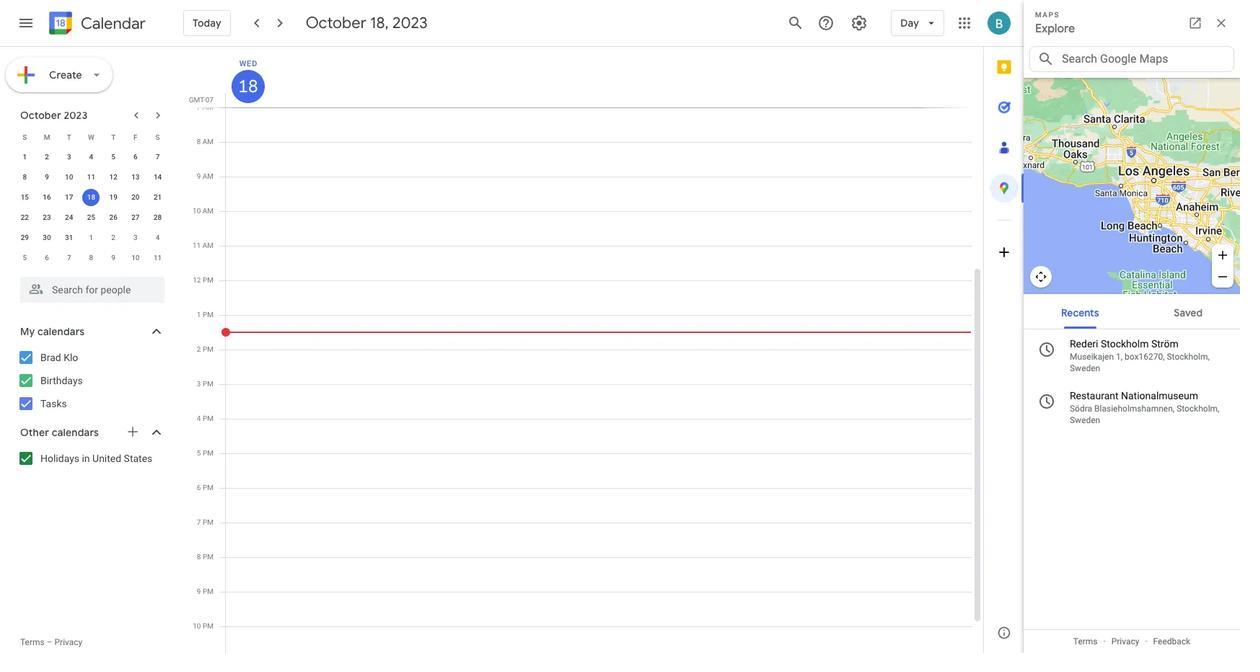 Task type: vqa. For each thing, say whether or not it's contained in the screenshot.
Bold icon
no



Task type: locate. For each thing, give the bounding box(es) containing it.
calendars up brad klo at the left bottom of the page
[[37, 325, 85, 338]]

row group
[[14, 147, 169, 268]]

None search field
[[0, 271, 179, 303]]

holidays
[[40, 453, 79, 465]]

pm for 3 pm
[[203, 380, 214, 388]]

row containing 8
[[14, 167, 169, 188]]

2 for 2 pm
[[197, 346, 201, 353]]

7 row from the top
[[14, 248, 169, 268]]

21
[[154, 193, 162, 201]]

0 horizontal spatial 12
[[109, 173, 117, 181]]

3 row from the top
[[14, 167, 169, 188]]

pm for 2 pm
[[203, 346, 214, 353]]

10 pm
[[193, 623, 214, 630]]

11 element
[[83, 169, 100, 186]]

2 vertical spatial 1
[[197, 311, 201, 319]]

november 4 element
[[149, 229, 166, 247]]

12 inside "18" grid
[[193, 276, 201, 284]]

26 element
[[105, 209, 122, 227]]

29 element
[[16, 229, 33, 247]]

0 horizontal spatial 6
[[45, 254, 49, 262]]

pm for 8 pm
[[203, 553, 214, 561]]

1 vertical spatial 18
[[87, 193, 95, 201]]

0 horizontal spatial 3
[[67, 153, 71, 161]]

october
[[306, 13, 366, 33], [20, 109, 61, 122]]

pm up 1 pm
[[203, 276, 214, 284]]

1 horizontal spatial 5
[[111, 153, 115, 161]]

pm down the 9 pm
[[203, 623, 214, 630]]

6 down 'f'
[[133, 153, 138, 161]]

13
[[131, 173, 140, 181]]

0 vertical spatial 1
[[23, 153, 27, 161]]

2023 down create
[[64, 109, 88, 122]]

gmt-07
[[189, 96, 214, 104]]

18
[[237, 75, 257, 98], [87, 193, 95, 201]]

9 for 9 pm
[[197, 588, 201, 596]]

holidays in united states
[[40, 453, 152, 465]]

8 down 7 am
[[197, 138, 201, 146]]

1 pm from the top
[[203, 276, 214, 284]]

9 for 9 am
[[197, 172, 201, 180]]

2 s from the left
[[156, 133, 160, 141]]

20 element
[[127, 189, 144, 206]]

15 element
[[16, 189, 33, 206]]

1 vertical spatial 3
[[133, 234, 138, 242]]

brad
[[40, 352, 61, 364]]

10 pm from the top
[[203, 588, 214, 596]]

states
[[124, 453, 152, 465]]

pm down 8 pm
[[203, 588, 214, 596]]

2 pm from the top
[[203, 311, 214, 319]]

1 vertical spatial october
[[20, 109, 61, 122]]

day
[[901, 17, 919, 30]]

12 pm
[[193, 276, 214, 284]]

side panel section
[[983, 47, 1024, 654]]

1 up 15
[[23, 153, 27, 161]]

0 horizontal spatial t
[[67, 133, 71, 141]]

12 for 12 pm
[[193, 276, 201, 284]]

5 am from the top
[[203, 242, 214, 250]]

3
[[67, 153, 71, 161], [133, 234, 138, 242], [197, 380, 201, 388]]

gmt-
[[189, 96, 205, 104]]

2 am from the top
[[203, 138, 214, 146]]

23
[[43, 214, 51, 221]]

0 vertical spatial calendars
[[37, 325, 85, 338]]

1 horizontal spatial 2023
[[392, 13, 428, 33]]

2 vertical spatial 11
[[154, 254, 162, 262]]

10 element
[[60, 169, 78, 186]]

1 vertical spatial 5
[[23, 254, 27, 262]]

calendars inside dropdown button
[[37, 325, 85, 338]]

pm for 7 pm
[[203, 519, 214, 527]]

8 pm
[[197, 553, 214, 561]]

4 am from the top
[[203, 207, 214, 215]]

12 element
[[105, 169, 122, 186]]

24 element
[[60, 209, 78, 227]]

7 left 07
[[197, 103, 201, 111]]

6
[[133, 153, 138, 161], [45, 254, 49, 262], [197, 484, 201, 492]]

2 horizontal spatial 5
[[197, 449, 201, 457]]

pm down '4 pm'
[[203, 449, 214, 457]]

10 down november 3 element
[[131, 254, 140, 262]]

tab list inside side panel section
[[984, 47, 1024, 613]]

12 for 12
[[109, 173, 117, 181]]

0 horizontal spatial 11
[[87, 173, 95, 181]]

1 horizontal spatial 6
[[133, 153, 138, 161]]

1 horizontal spatial 18
[[237, 75, 257, 98]]

other calendars button
[[3, 421, 179, 444]]

1
[[23, 153, 27, 161], [89, 234, 93, 242], [197, 311, 201, 319]]

2023
[[392, 13, 428, 33], [64, 109, 88, 122]]

october 18, 2023
[[306, 13, 428, 33]]

calendars up in
[[52, 426, 99, 439]]

13 element
[[127, 169, 144, 186]]

2 horizontal spatial 3
[[197, 380, 201, 388]]

21 element
[[149, 189, 166, 206]]

calendars
[[37, 325, 85, 338], [52, 426, 99, 439]]

0 vertical spatial october
[[306, 13, 366, 33]]

3 pm from the top
[[203, 346, 214, 353]]

7 for november 7 element on the left
[[67, 254, 71, 262]]

4 for 4 pm
[[197, 415, 201, 423]]

11 down november 4 element
[[154, 254, 162, 262]]

row
[[14, 127, 169, 147], [14, 147, 169, 167], [14, 167, 169, 188], [14, 188, 169, 208], [14, 208, 169, 228], [14, 228, 169, 248], [14, 248, 169, 268]]

8 for november 8 element
[[89, 254, 93, 262]]

5 inside 'element'
[[23, 254, 27, 262]]

m
[[44, 133, 50, 141]]

18 cell
[[80, 188, 102, 208]]

27
[[131, 214, 140, 221]]

pm for 6 pm
[[203, 484, 214, 492]]

4
[[89, 153, 93, 161], [156, 234, 160, 242], [197, 415, 201, 423]]

terms – privacy
[[20, 638, 82, 648]]

1 s from the left
[[23, 133, 27, 141]]

3 up 10 element
[[67, 153, 71, 161]]

5
[[111, 153, 115, 161], [23, 254, 27, 262], [197, 449, 201, 457]]

am down 8 am
[[203, 172, 214, 180]]

1 down 12 pm
[[197, 311, 201, 319]]

0 vertical spatial 6
[[133, 153, 138, 161]]

privacy
[[54, 638, 82, 648]]

5 up 6 pm
[[197, 449, 201, 457]]

25 element
[[83, 209, 100, 227]]

9 up "10 am"
[[197, 172, 201, 180]]

5 row from the top
[[14, 208, 169, 228]]

9 pm
[[197, 588, 214, 596]]

0 horizontal spatial october
[[20, 109, 61, 122]]

30
[[43, 234, 51, 242]]

5 for "november 5" 'element'
[[23, 254, 27, 262]]

2 horizontal spatial 4
[[197, 415, 201, 423]]

6 down 30 element
[[45, 254, 49, 262]]

october up m
[[20, 109, 61, 122]]

november 1 element
[[83, 229, 100, 247]]

2 horizontal spatial 1
[[197, 311, 201, 319]]

1 horizontal spatial t
[[111, 133, 116, 141]]

pm up 3 pm
[[203, 346, 214, 353]]

am down 7 am
[[203, 138, 214, 146]]

2
[[45, 153, 49, 161], [111, 234, 115, 242], [197, 346, 201, 353]]

row containing 1
[[14, 147, 169, 167]]

2 down 26 element
[[111, 234, 115, 242]]

0 vertical spatial 2
[[45, 153, 49, 161]]

1 down the 25 element
[[89, 234, 93, 242]]

8 down november 1 element on the top of the page
[[89, 254, 93, 262]]

2 t from the left
[[111, 133, 116, 141]]

pm for 5 pm
[[203, 449, 214, 457]]

pm up 8 pm
[[203, 519, 214, 527]]

3 down 2 pm
[[197, 380, 201, 388]]

19 element
[[105, 189, 122, 206]]

6 inside "18" grid
[[197, 484, 201, 492]]

pm up 2 pm
[[203, 311, 214, 319]]

2 up 3 pm
[[197, 346, 201, 353]]

f
[[134, 133, 138, 141]]

am
[[203, 103, 214, 111], [203, 138, 214, 146], [203, 172, 214, 180], [203, 207, 214, 215], [203, 242, 214, 250]]

7 down 31 element
[[67, 254, 71, 262]]

24
[[65, 214, 73, 221]]

create button
[[6, 58, 112, 92]]

15
[[21, 193, 29, 201]]

tasks
[[40, 398, 67, 410]]

2 vertical spatial 6
[[197, 484, 201, 492]]

1 horizontal spatial 4
[[156, 234, 160, 242]]

tab list
[[984, 47, 1024, 613]]

0 horizontal spatial 2023
[[64, 109, 88, 122]]

2 inside "18" grid
[[197, 346, 201, 353]]

12
[[109, 173, 117, 181], [193, 276, 201, 284]]

9
[[197, 172, 201, 180], [45, 173, 49, 181], [111, 254, 115, 262], [197, 588, 201, 596]]

5 inside "18" grid
[[197, 449, 201, 457]]

6 row from the top
[[14, 228, 169, 248]]

11 pm from the top
[[203, 623, 214, 630]]

pm for 12 pm
[[203, 276, 214, 284]]

october left 18,
[[306, 13, 366, 33]]

1 horizontal spatial 12
[[193, 276, 201, 284]]

s left m
[[23, 133, 27, 141]]

1 vertical spatial 2023
[[64, 109, 88, 122]]

pm down 5 pm
[[203, 484, 214, 492]]

calendars inside dropdown button
[[52, 426, 99, 439]]

1 inside grid
[[197, 311, 201, 319]]

am up 12 pm
[[203, 242, 214, 250]]

1 vertical spatial 1
[[89, 234, 93, 242]]

1 horizontal spatial 3
[[133, 234, 138, 242]]

pm down 2 pm
[[203, 380, 214, 388]]

8
[[197, 138, 201, 146], [23, 173, 27, 181], [89, 254, 93, 262], [197, 553, 201, 561]]

26
[[109, 214, 117, 221]]

10 for 10 element
[[65, 173, 73, 181]]

1 horizontal spatial 2
[[111, 234, 115, 242]]

Search for people text field
[[29, 277, 156, 303]]

2 vertical spatial 3
[[197, 380, 201, 388]]

november 7 element
[[60, 250, 78, 267]]

1 horizontal spatial 11
[[154, 254, 162, 262]]

2 vertical spatial 4
[[197, 415, 201, 423]]

10 down the 9 pm
[[193, 623, 201, 630]]

0 vertical spatial 5
[[111, 153, 115, 161]]

11 down "10 am"
[[193, 242, 201, 250]]

settings menu image
[[851, 14, 868, 32]]

6 up 7 pm
[[197, 484, 201, 492]]

0 horizontal spatial 18
[[87, 193, 95, 201]]

8 for 8 am
[[197, 138, 201, 146]]

2 vertical spatial 2
[[197, 346, 201, 353]]

0 vertical spatial 4
[[89, 153, 93, 161]]

1 vertical spatial 4
[[156, 234, 160, 242]]

7 up 8 pm
[[197, 519, 201, 527]]

16
[[43, 193, 51, 201]]

18 down 11 element
[[87, 193, 95, 201]]

1 row from the top
[[14, 127, 169, 147]]

t
[[67, 133, 71, 141], [111, 133, 116, 141]]

4 up 5 pm
[[197, 415, 201, 423]]

row containing 5
[[14, 248, 169, 268]]

october 2023 grid
[[14, 127, 169, 268]]

0 vertical spatial 11
[[87, 173, 95, 181]]

1 am from the top
[[203, 103, 214, 111]]

9 pm from the top
[[203, 553, 214, 561]]

2 horizontal spatial 11
[[193, 242, 201, 250]]

am for 8 am
[[203, 138, 214, 146]]

2 horizontal spatial 6
[[197, 484, 201, 492]]

october for october 18, 2023
[[306, 13, 366, 33]]

5 down "29" element
[[23, 254, 27, 262]]

11
[[87, 173, 95, 181], [193, 242, 201, 250], [154, 254, 162, 262]]

12 inside 12 element
[[109, 173, 117, 181]]

10
[[65, 173, 73, 181], [193, 207, 201, 215], [131, 254, 140, 262], [193, 623, 201, 630]]

4 pm from the top
[[203, 380, 214, 388]]

birthdays
[[40, 375, 83, 387]]

s right 'f'
[[156, 133, 160, 141]]

wed
[[239, 59, 258, 69]]

1 vertical spatial 11
[[193, 242, 201, 250]]

5 up 12 element
[[111, 153, 115, 161]]

november 9 element
[[105, 250, 122, 267]]

3 down 27 element
[[133, 234, 138, 242]]

pm down 7 pm
[[203, 553, 214, 561]]

1 vertical spatial 12
[[193, 276, 201, 284]]

3 am from the top
[[203, 172, 214, 180]]

4 down w
[[89, 153, 93, 161]]

t left 'f'
[[111, 133, 116, 141]]

pm
[[203, 276, 214, 284], [203, 311, 214, 319], [203, 346, 214, 353], [203, 380, 214, 388], [203, 415, 214, 423], [203, 449, 214, 457], [203, 484, 214, 492], [203, 519, 214, 527], [203, 553, 214, 561], [203, 588, 214, 596], [203, 623, 214, 630]]

1 horizontal spatial s
[[156, 133, 160, 141]]

0 horizontal spatial s
[[23, 133, 27, 141]]

2023 right 18,
[[392, 13, 428, 33]]

1 horizontal spatial october
[[306, 13, 366, 33]]

18, today element
[[83, 189, 100, 206]]

pm for 10 pm
[[203, 623, 214, 630]]

7
[[197, 103, 201, 111], [156, 153, 160, 161], [67, 254, 71, 262], [197, 519, 201, 527]]

1 t from the left
[[67, 133, 71, 141]]

3 inside "18" grid
[[197, 380, 201, 388]]

0 horizontal spatial 1
[[23, 153, 27, 161]]

4 for november 4 element
[[156, 234, 160, 242]]

9 up 10 pm
[[197, 588, 201, 596]]

4 inside "18" grid
[[197, 415, 201, 423]]

pm down 3 pm
[[203, 415, 214, 423]]

2 vertical spatial 5
[[197, 449, 201, 457]]

pm for 4 pm
[[203, 415, 214, 423]]

t left w
[[67, 133, 71, 141]]

0 vertical spatial 12
[[109, 173, 117, 181]]

12 up 19
[[109, 173, 117, 181]]

0 vertical spatial 18
[[237, 75, 257, 98]]

5 pm from the top
[[203, 415, 214, 423]]

18 down wed at top
[[237, 75, 257, 98]]

am down 9 am
[[203, 207, 214, 215]]

1 vertical spatial calendars
[[52, 426, 99, 439]]

8 pm from the top
[[203, 519, 214, 527]]

28 element
[[149, 209, 166, 227]]

10 up 17
[[65, 173, 73, 181]]

12 down 11 am
[[193, 276, 201, 284]]

calendars for my calendars
[[37, 325, 85, 338]]

create
[[49, 69, 82, 82]]

1 vertical spatial 2
[[111, 234, 115, 242]]

7 pm from the top
[[203, 484, 214, 492]]

22
[[21, 214, 29, 221]]

october for october 2023
[[20, 109, 61, 122]]

8 up the 9 pm
[[197, 553, 201, 561]]

9 up 16
[[45, 173, 49, 181]]

1 vertical spatial 6
[[45, 254, 49, 262]]

am up 8 am
[[203, 103, 214, 111]]

18 grid
[[185, 47, 983, 654]]

my calendars list
[[3, 346, 179, 416]]

2 row from the top
[[14, 147, 169, 167]]

14
[[154, 173, 162, 181]]

18 inside cell
[[87, 193, 95, 201]]

6 pm from the top
[[203, 449, 214, 457]]

18 inside the wed 18
[[237, 75, 257, 98]]

8 am
[[197, 138, 214, 146]]

0 vertical spatial 3
[[67, 153, 71, 161]]

4 row from the top
[[14, 188, 169, 208]]

4 down the 28 element on the left top
[[156, 234, 160, 242]]

9 down the november 2 element
[[111, 254, 115, 262]]

3 for 3 pm
[[197, 380, 201, 388]]

11 up '18, today' element
[[87, 173, 95, 181]]

10 up 11 am
[[193, 207, 201, 215]]

11 inside "18" grid
[[193, 242, 201, 250]]

2 horizontal spatial 2
[[197, 346, 201, 353]]

0 horizontal spatial 5
[[23, 254, 27, 262]]

1 horizontal spatial 1
[[89, 234, 93, 242]]

2 down m
[[45, 153, 49, 161]]

3 pm
[[197, 380, 214, 388]]

s
[[23, 133, 27, 141], [156, 133, 160, 141]]

11 for november 11 element
[[154, 254, 162, 262]]

7 pm
[[197, 519, 214, 527]]

wed 18
[[237, 59, 258, 98]]

11 for 11 am
[[193, 242, 201, 250]]



Task type: describe. For each thing, give the bounding box(es) containing it.
27 element
[[127, 209, 144, 227]]

07
[[205, 96, 214, 104]]

1 for 1 pm
[[197, 311, 201, 319]]

17 element
[[60, 189, 78, 206]]

my calendars
[[20, 325, 85, 338]]

my calendars button
[[3, 320, 179, 343]]

am for 10 am
[[203, 207, 214, 215]]

6 for 6 pm
[[197, 484, 201, 492]]

calendar element
[[46, 9, 146, 40]]

7 up 14
[[156, 153, 160, 161]]

today button
[[183, 6, 231, 40]]

10 for 10 pm
[[193, 623, 201, 630]]

10 for 10 am
[[193, 207, 201, 215]]

calendar heading
[[78, 13, 146, 34]]

wednesday, october 18, today element
[[232, 70, 265, 103]]

16 element
[[38, 189, 56, 206]]

11 for 11 element
[[87, 173, 95, 181]]

0 horizontal spatial 2
[[45, 153, 49, 161]]

november 10 element
[[127, 250, 144, 267]]

5 pm
[[197, 449, 214, 457]]

brad klo
[[40, 352, 78, 364]]

privacy link
[[54, 638, 82, 648]]

8 up 15
[[23, 173, 27, 181]]

9 for november 9 element
[[111, 254, 115, 262]]

pm for 9 pm
[[203, 588, 214, 596]]

row containing 29
[[14, 228, 169, 248]]

11 am
[[193, 242, 214, 250]]

row group containing 1
[[14, 147, 169, 268]]

in
[[82, 453, 90, 465]]

18,
[[370, 13, 389, 33]]

november 3 element
[[127, 229, 144, 247]]

am for 9 am
[[203, 172, 214, 180]]

7 for 7 pm
[[197, 519, 201, 527]]

calendar
[[81, 13, 146, 34]]

6 pm
[[197, 484, 214, 492]]

18 column header
[[225, 47, 972, 107]]

2 pm
[[197, 346, 214, 353]]

support image
[[818, 14, 835, 32]]

31
[[65, 234, 73, 242]]

29
[[21, 234, 29, 242]]

30 element
[[38, 229, 56, 247]]

today
[[193, 17, 221, 30]]

2 for the november 2 element
[[111, 234, 115, 242]]

6 for november 6 element
[[45, 254, 49, 262]]

november 11 element
[[149, 250, 166, 267]]

terms link
[[20, 638, 45, 648]]

add other calendars image
[[126, 425, 140, 439]]

am for 7 am
[[203, 103, 214, 111]]

day button
[[891, 6, 944, 40]]

7 for 7 am
[[197, 103, 201, 111]]

0 horizontal spatial 4
[[89, 153, 93, 161]]

november 6 element
[[38, 250, 56, 267]]

row containing s
[[14, 127, 169, 147]]

terms
[[20, 638, 45, 648]]

28
[[154, 214, 162, 221]]

22 element
[[16, 209, 33, 227]]

3 for november 3 element
[[133, 234, 138, 242]]

19
[[109, 193, 117, 201]]

november 8 element
[[83, 250, 100, 267]]

1 pm
[[197, 311, 214, 319]]

row containing 15
[[14, 188, 169, 208]]

pm for 1 pm
[[203, 311, 214, 319]]

november 5 element
[[16, 250, 33, 267]]

october 2023
[[20, 109, 88, 122]]

25
[[87, 214, 95, 221]]

8 for 8 pm
[[197, 553, 201, 561]]

23 element
[[38, 209, 56, 227]]

november 2 element
[[105, 229, 122, 247]]

9 am
[[197, 172, 214, 180]]

row containing 22
[[14, 208, 169, 228]]

10 for november 10 element
[[131, 254, 140, 262]]

10 am
[[193, 207, 214, 215]]

20
[[131, 193, 140, 201]]

other calendars
[[20, 426, 99, 439]]

5 for 5 pm
[[197, 449, 201, 457]]

4 pm
[[197, 415, 214, 423]]

united
[[92, 453, 121, 465]]

17
[[65, 193, 73, 201]]

w
[[88, 133, 94, 141]]

0 vertical spatial 2023
[[392, 13, 428, 33]]

am for 11 am
[[203, 242, 214, 250]]

main drawer image
[[17, 14, 35, 32]]

14 element
[[149, 169, 166, 186]]

7 am
[[197, 103, 214, 111]]

31 element
[[60, 229, 78, 247]]

1 for november 1 element on the top of the page
[[89, 234, 93, 242]]

klo
[[64, 352, 78, 364]]

–
[[47, 638, 52, 648]]

other
[[20, 426, 49, 439]]

my
[[20, 325, 35, 338]]

calendars for other calendars
[[52, 426, 99, 439]]



